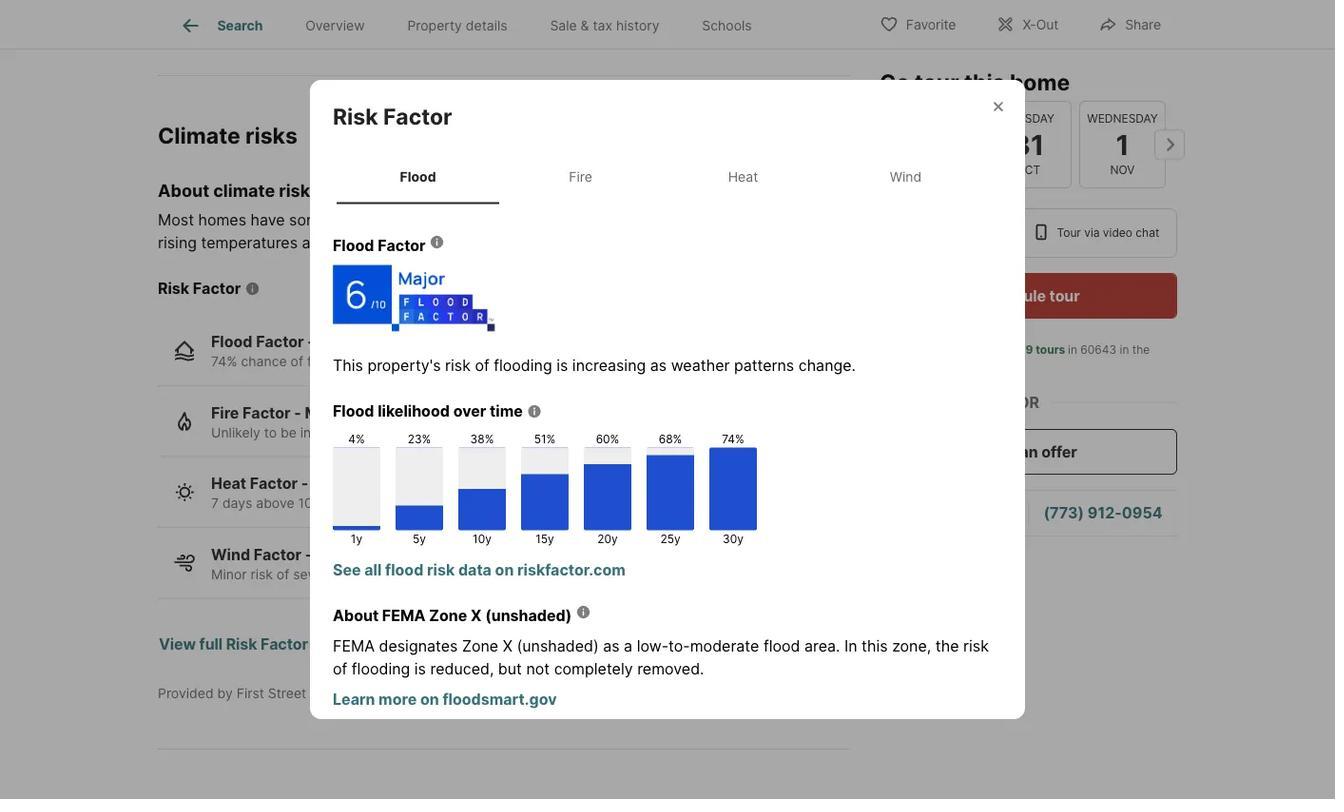 Task type: vqa. For each thing, say whether or not it's contained in the screenshot.
- associated with Minimal
yes



Task type: describe. For each thing, give the bounding box(es) containing it.
in inside the 'heat factor - moderate 7 days above 101° expected this year, 15 days in 30 years'
[[504, 496, 515, 512]]

tax
[[593, 17, 613, 34]]

more
[[379, 690, 417, 709]]

factor up flood tab
[[383, 103, 452, 129]]

or
[[1018, 393, 1040, 412]]

out
[[1037, 17, 1059, 33]]

risk inside dialog
[[333, 103, 378, 129]]

be inside most homes have some risk of natural disasters, and may be impacted by climate change due to rising temperatures and sea levels.
[[575, 211, 593, 230]]

of up flood likelihood over time on the bottom left of page
[[475, 356, 490, 375]]

0 vertical spatial flood
[[385, 561, 424, 579]]

in right tours
[[1069, 343, 1078, 357]]

flooding up time
[[494, 356, 553, 375]]

fema inside fema designates zone x (unshaded) as a low-to-moderate flood area. in this zone, the risk of flooding is reduced, but not completely removed.
[[333, 637, 375, 656]]

view
[[159, 636, 196, 654]]

38%
[[471, 432, 494, 446]]

reduced,
[[431, 660, 494, 678]]

offer
[[1042, 442, 1078, 461]]

(unshaded) for designates
[[517, 637, 599, 656]]

x for designates
[[503, 637, 513, 656]]

oct
[[1017, 163, 1041, 177]]

to-
[[669, 637, 691, 656]]

by inside most homes have some risk of natural disasters, and may be impacted by climate change due to rising temperatures and sea levels.
[[669, 211, 687, 230]]

next inside the fire factor - minimal unlikely to be in a wildfire in next 30 years
[[391, 425, 418, 441]]

1 horizontal spatial minor
[[316, 546, 359, 564]]

data
[[459, 561, 492, 579]]

is inside fema designates zone x (unshaded) as a low-to-moderate flood area. in this zone, the risk of flooding is reduced, but not completely removed.
[[415, 660, 426, 678]]

chat
[[1136, 226, 1160, 240]]

the inside fema designates zone x (unshaded) as a low-to-moderate flood area. in this zone, the risk of flooding is reduced, but not completely removed.
[[936, 637, 960, 656]]

view full risk factor report button
[[158, 622, 358, 668]]

risk inside wind factor - minor minor risk of severe winds over next 30 years
[[251, 567, 273, 583]]

tour for go
[[915, 69, 960, 95]]

factor inside button
[[261, 636, 308, 654]]

severe
[[293, 567, 335, 583]]

weather
[[671, 356, 730, 375]]

a inside fema designates zone x (unshaded) as a low-to-moderate flood area. in this zone, the risk of flooding is reduced, but not completely removed.
[[624, 637, 633, 656]]

flood for flood likelihood over time
[[333, 402, 374, 421]]

0 vertical spatial as
[[651, 356, 667, 375]]

moderate
[[312, 475, 384, 493]]

1 vertical spatial risks
[[279, 180, 320, 201]]

19
[[1021, 343, 1034, 357]]

tuesday 31 oct
[[1003, 112, 1055, 177]]

30 inside in the last 30 days
[[946, 360, 961, 374]]

property details tab
[[386, 3, 529, 49]]

fire for fire
[[569, 168, 593, 185]]

next image
[[1155, 129, 1186, 160]]

likelihood
[[378, 402, 450, 421]]

0 horizontal spatial climate
[[213, 180, 275, 201]]

fire for fire factor - minimal unlikely to be in a wildfire in next 30 years
[[211, 404, 239, 423]]

but
[[498, 660, 522, 678]]

low-
[[637, 637, 669, 656]]

tour
[[1058, 226, 1082, 240]]

this
[[333, 356, 363, 375]]

(773) 912-0954 link
[[1044, 504, 1163, 522]]

tour via video chat option
[[1019, 208, 1178, 258]]

1 horizontal spatial is
[[557, 356, 568, 375]]

(773)
[[1044, 504, 1085, 522]]

schedule tour button
[[880, 273, 1178, 319]]

factor inside the fire factor - minimal unlikely to be in a wildfire in next 30 years
[[243, 404, 291, 423]]

see
[[333, 561, 361, 579]]

30 inside the fire factor - minimal unlikely to be in a wildfire in next 30 years
[[422, 425, 439, 441]]

factor down temperatures
[[193, 280, 241, 298]]

fire tab
[[500, 153, 662, 200]]

in right 4%
[[376, 425, 387, 441]]

heat tab
[[662, 153, 825, 200]]

10y
[[473, 532, 492, 546]]

19 tours in 60643
[[1021, 343, 1117, 357]]

last
[[924, 360, 943, 374]]

flood factor - major 74% chance of flooding in next 30 years
[[211, 333, 463, 370]]

4%
[[349, 432, 365, 446]]

most
[[158, 211, 194, 230]]

1y
[[351, 532, 363, 546]]

favorite button
[[864, 4, 973, 43]]

see all flood risk data on riskfactor.com
[[333, 561, 626, 579]]

risk right property's
[[445, 356, 471, 375]]

flood for flood factor - major 74% chance of flooding in next 30 years
[[211, 333, 253, 352]]

tour for schedule
[[1050, 286, 1081, 305]]

levels.
[[363, 234, 408, 253]]

risk factor dialog
[[310, 80, 1026, 799]]

foundation
[[310, 686, 381, 702]]

0954
[[1123, 504, 1163, 522]]

60%
[[596, 432, 620, 446]]

1 vertical spatial by
[[217, 686, 233, 702]]

in inside in the last 30 days
[[1120, 343, 1130, 357]]

see all flood risk data on riskfactor.com link
[[333, 561, 626, 579]]

home
[[1010, 69, 1071, 95]]

flood factor
[[333, 236, 426, 255]]

days inside in the last 30 days
[[964, 360, 990, 374]]

search link
[[179, 14, 263, 37]]

(773) 912-0954
[[1044, 504, 1163, 522]]

fire factor - minimal unlikely to be in a wildfire in next 30 years
[[211, 404, 477, 441]]

factor down natural
[[378, 236, 426, 255]]

20y
[[598, 532, 618, 546]]

natural
[[381, 211, 431, 230]]

25y
[[661, 532, 681, 546]]

property
[[408, 17, 462, 34]]

about for about fema zone x (unshaded)
[[333, 607, 379, 625]]

nov
[[1111, 163, 1136, 177]]

factor inside the flood factor - major 74% chance of flooding in next 30 years
[[256, 333, 304, 352]]

rising
[[158, 234, 197, 253]]

about climate risks
[[158, 180, 320, 201]]

start an offer button
[[880, 429, 1178, 475]]

schedule tour
[[978, 286, 1081, 305]]

years inside the fire factor - minimal unlikely to be in a wildfire in next 30 years
[[442, 425, 477, 441]]

years inside wind factor - minor minor risk of severe winds over next 30 years
[[463, 567, 497, 583]]

flood for flood
[[400, 168, 436, 185]]

above
[[256, 496, 295, 512]]

climate risks
[[158, 122, 298, 149]]

chance
[[241, 354, 287, 370]]

major
[[318, 333, 361, 352]]

search
[[217, 17, 263, 34]]

change.
[[799, 356, 856, 375]]

912-
[[1088, 504, 1123, 522]]

flood tab
[[337, 153, 500, 200]]

30y
[[723, 532, 744, 546]]

30 inside the flood factor - major 74% chance of flooding in next 30 years
[[408, 354, 425, 370]]

2 horizontal spatial this
[[965, 69, 1005, 95]]

wednesday 1 nov
[[1088, 112, 1159, 177]]

moderate
[[690, 637, 760, 656]]

sea
[[333, 234, 359, 253]]

zone,
[[893, 637, 932, 656]]

- for moderate
[[301, 475, 309, 493]]

this inside the 'heat factor - moderate 7 days above 101° expected this year, 15 days in 30 years'
[[391, 496, 414, 512]]

zone for designates
[[462, 637, 499, 656]]

of inside the flood factor - major 74% chance of flooding in next 30 years
[[291, 354, 304, 370]]

wind tab
[[825, 153, 988, 200]]

learn
[[333, 690, 375, 709]]

impacted
[[598, 211, 665, 230]]

some
[[289, 211, 329, 230]]

report
[[312, 636, 357, 654]]

tour via video chat list box
[[880, 208, 1178, 258]]

x for fema
[[471, 607, 482, 625]]

1 vertical spatial on
[[421, 690, 439, 709]]

sale
[[550, 17, 577, 34]]

go tour this home
[[880, 69, 1071, 95]]

30 inside the 'heat factor - moderate 7 days above 101° expected this year, 15 days in 30 years'
[[519, 496, 535, 512]]

risk inside fema designates zone x (unshaded) as a low-to-moderate flood area. in this zone, the risk of flooding is reduced, but not completely removed.
[[964, 637, 989, 656]]

- for minimal
[[294, 404, 301, 423]]

share button
[[1083, 4, 1178, 43]]

view full risk factor report
[[159, 636, 357, 654]]

learn more on floodsmart.gov link
[[333, 690, 557, 709]]



Task type: locate. For each thing, give the bounding box(es) containing it.
0 horizontal spatial by
[[217, 686, 233, 702]]

30 up likelihood
[[408, 354, 425, 370]]

via
[[1085, 226, 1100, 240]]

sale & tax history tab
[[529, 3, 681, 49]]

fema up designates
[[382, 607, 426, 625]]

tab list containing flood
[[333, 149, 1003, 204]]

zone inside fema designates zone x (unshaded) as a low-to-moderate flood area. in this zone, the risk of flooding is reduced, but not completely removed.
[[462, 637, 499, 656]]

flooding inside the flood factor - major 74% chance of flooding in next 30 years
[[307, 354, 358, 370]]

fema designates zone x (unshaded) as a low-to-moderate flood area. in this zone, the risk of flooding is reduced, but not completely removed.
[[333, 637, 989, 678]]

climate inside most homes have some risk of natural disasters, and may be impacted by climate change due to rising temperatures and sea levels.
[[691, 211, 743, 230]]

1 vertical spatial flood
[[764, 637, 801, 656]]

x
[[471, 607, 482, 625], [503, 637, 513, 656]]

x down data
[[471, 607, 482, 625]]

1 horizontal spatial x
[[503, 637, 513, 656]]

1 vertical spatial next
[[391, 425, 418, 441]]

1 vertical spatial 74%
[[722, 432, 745, 446]]

30 down 51%
[[519, 496, 535, 512]]

(unshaded) inside fema designates zone x (unshaded) as a low-to-moderate flood area. in this zone, the risk of flooding is reduced, but not completely removed.
[[517, 637, 599, 656]]

to
[[836, 211, 850, 230], [264, 425, 277, 441]]

1 vertical spatial a
[[624, 637, 633, 656]]

floodsmart.gov
[[443, 690, 557, 709]]

an
[[1021, 442, 1039, 461]]

1 horizontal spatial and
[[510, 211, 536, 230]]

1 horizontal spatial by
[[669, 211, 687, 230]]

1 vertical spatial risk factor
[[158, 280, 241, 298]]

23%
[[408, 432, 431, 446]]

may
[[541, 211, 571, 230]]

1 horizontal spatial this
[[862, 637, 888, 656]]

wind for wind
[[890, 168, 922, 185]]

0 vertical spatial zone
[[429, 607, 467, 625]]

by
[[669, 211, 687, 230], [217, 686, 233, 702]]

over up 38%
[[454, 402, 487, 421]]

1 vertical spatial this
[[391, 496, 414, 512]]

climate up homes
[[213, 180, 275, 201]]

by right impacted
[[669, 211, 687, 230]]

flooding down major
[[307, 354, 358, 370]]

factor inside wind factor - minor minor risk of severe winds over next 30 years
[[254, 546, 302, 564]]

1 horizontal spatial the
[[1133, 343, 1151, 357]]

flood inside the flood factor - major 74% chance of flooding in next 30 years
[[211, 333, 253, 352]]

flood right all
[[385, 561, 424, 579]]

tab list inside risk factor dialog
[[333, 149, 1003, 204]]

to inside the fire factor - minimal unlikely to be in a wildfire in next 30 years
[[264, 425, 277, 441]]

fema up foundation
[[333, 637, 375, 656]]

due
[[804, 211, 831, 230]]

2 vertical spatial risk
[[226, 636, 257, 654]]

over inside risk factor dialog
[[454, 402, 487, 421]]

0 vertical spatial over
[[454, 402, 487, 421]]

15
[[452, 496, 467, 512]]

fire inside tab
[[569, 168, 593, 185]]

zone for fema
[[429, 607, 467, 625]]

1 vertical spatial and
[[302, 234, 329, 253]]

be right may
[[575, 211, 593, 230]]

0 horizontal spatial risk
[[158, 280, 189, 298]]

1 vertical spatial (unshaded)
[[517, 637, 599, 656]]

1 vertical spatial be
[[281, 425, 297, 441]]

1 horizontal spatial fema
[[382, 607, 426, 625]]

risk up sea
[[333, 211, 358, 230]]

1 horizontal spatial wind
[[890, 168, 922, 185]]

sale & tax history
[[550, 17, 660, 34]]

0 vertical spatial risks
[[246, 122, 298, 149]]

2 vertical spatial this
[[862, 637, 888, 656]]

31
[[1013, 128, 1045, 161]]

overview tab
[[284, 3, 386, 49]]

0 horizontal spatial about
[[158, 180, 209, 201]]

74% inside risk factor dialog
[[722, 432, 745, 446]]

heat inside tab
[[729, 168, 759, 185]]

1 vertical spatial is
[[415, 660, 426, 678]]

0 vertical spatial fire
[[569, 168, 593, 185]]

on right data
[[495, 561, 514, 579]]

(unshaded) for fema
[[485, 607, 572, 625]]

0 vertical spatial risk
[[333, 103, 378, 129]]

in the last 30 days
[[924, 343, 1154, 374]]

heat up 7
[[211, 475, 246, 493]]

0 horizontal spatial a
[[315, 425, 323, 441]]

1 horizontal spatial on
[[495, 561, 514, 579]]

area.
[[805, 637, 841, 656]]

risk right 'zone,'
[[964, 637, 989, 656]]

&
[[581, 17, 590, 34]]

30 inside wind factor - minor minor risk of severe winds over next 30 years
[[442, 567, 459, 583]]

0 vertical spatial a
[[315, 425, 323, 441]]

x-
[[1023, 17, 1037, 33]]

zone
[[429, 607, 467, 625], [462, 637, 499, 656]]

wind inside wind factor - minor minor risk of severe winds over next 30 years
[[211, 546, 250, 564]]

a left low-
[[624, 637, 633, 656]]

0 vertical spatial climate
[[213, 180, 275, 201]]

days right 7
[[223, 496, 252, 512]]

in inside the flood factor - major 74% chance of flooding in next 30 years
[[362, 354, 373, 370]]

1 horizontal spatial climate
[[691, 211, 743, 230]]

wind for wind factor - minor minor risk of severe winds over next 30 years
[[211, 546, 250, 564]]

0 vertical spatial tour
[[915, 69, 960, 95]]

1 horizontal spatial risk
[[226, 636, 257, 654]]

0 horizontal spatial and
[[302, 234, 329, 253]]

0 horizontal spatial days
[[223, 496, 252, 512]]

of right the chance at the top left of page
[[291, 354, 304, 370]]

risk up flood tab
[[333, 103, 378, 129]]

schools tab
[[681, 3, 774, 49]]

74% right the 68%
[[722, 432, 745, 446]]

this inside fema designates zone x (unshaded) as a low-to-moderate flood area. in this zone, the risk of flooding is reduced, but not completely removed.
[[862, 637, 888, 656]]

risk inside button
[[226, 636, 257, 654]]

property's
[[368, 356, 441, 375]]

start
[[980, 442, 1017, 461]]

flood left area. at the bottom
[[764, 637, 801, 656]]

schools
[[702, 17, 752, 34]]

0 vertical spatial tab list
[[158, 0, 789, 49]]

history
[[617, 17, 660, 34]]

tour right go
[[915, 69, 960, 95]]

x-out
[[1023, 17, 1059, 33]]

wednesday
[[1088, 112, 1159, 125]]

all
[[365, 561, 382, 579]]

next down likelihood
[[391, 425, 418, 441]]

0 vertical spatial on
[[495, 561, 514, 579]]

in
[[845, 637, 858, 656]]

heat up change
[[729, 168, 759, 185]]

flooding up more
[[352, 660, 410, 678]]

in down minimal
[[300, 425, 311, 441]]

- left minimal
[[294, 404, 301, 423]]

a
[[315, 425, 323, 441], [624, 637, 633, 656]]

30
[[408, 354, 425, 370], [946, 360, 961, 374], [422, 425, 439, 441], [519, 496, 535, 512], [442, 567, 459, 583]]

1 vertical spatial as
[[603, 637, 620, 656]]

flooding inside fema designates zone x (unshaded) as a low-to-moderate flood area. in this zone, the risk of flooding is reduced, but not completely removed.
[[352, 660, 410, 678]]

0 horizontal spatial wind
[[211, 546, 250, 564]]

in right 15
[[504, 496, 515, 512]]

1 horizontal spatial 74%
[[722, 432, 745, 446]]

1 vertical spatial fire
[[211, 404, 239, 423]]

- inside the 'heat factor - moderate 7 days above 101° expected this year, 15 days in 30 years'
[[301, 475, 309, 493]]

climate down the heat tab
[[691, 211, 743, 230]]

fire up 'unlikely' in the bottom of the page
[[211, 404, 239, 423]]

0 horizontal spatial be
[[281, 425, 297, 441]]

about up the most
[[158, 180, 209, 201]]

1 horizontal spatial risk factor
[[333, 103, 452, 129]]

1 vertical spatial wind
[[211, 546, 250, 564]]

risk factor down rising
[[158, 280, 241, 298]]

and left may
[[510, 211, 536, 230]]

days right 15
[[470, 496, 500, 512]]

2 vertical spatial next
[[411, 567, 438, 583]]

of up 'flood factor'
[[363, 211, 377, 230]]

1 vertical spatial heat
[[211, 475, 246, 493]]

0 vertical spatial is
[[557, 356, 568, 375]]

unlikely
[[211, 425, 261, 441]]

the inside in the last 30 days
[[1133, 343, 1151, 357]]

fire inside the fire factor - minimal unlikely to be in a wildfire in next 30 years
[[211, 404, 239, 423]]

risk inside most homes have some risk of natural disasters, and may be impacted by climate change due to rising temperatures and sea levels.
[[333, 211, 358, 230]]

details
[[466, 17, 508, 34]]

the right 60643 on the right of page
[[1133, 343, 1151, 357]]

- for major
[[308, 333, 315, 352]]

risk factor
[[333, 103, 452, 129], [158, 280, 241, 298]]

about up report
[[333, 607, 379, 625]]

0 vertical spatial this
[[965, 69, 1005, 95]]

heat for heat factor - moderate 7 days above 101° expected this year, 15 days in 30 years
[[211, 475, 246, 493]]

is left increasing
[[557, 356, 568, 375]]

years
[[429, 354, 463, 370], [442, 425, 477, 441], [539, 496, 574, 512], [463, 567, 497, 583]]

the
[[1133, 343, 1151, 357], [936, 637, 960, 656]]

risk
[[333, 211, 358, 230], [445, 356, 471, 375], [427, 561, 455, 579], [251, 567, 273, 583], [964, 637, 989, 656]]

0 horizontal spatial fire
[[211, 404, 239, 423]]

fire up may
[[569, 168, 593, 185]]

patterns
[[734, 356, 795, 375]]

74% left the chance at the top left of page
[[211, 354, 237, 370]]

a inside the fire factor - minimal unlikely to be in a wildfire in next 30 years
[[315, 425, 323, 441]]

days right the last
[[964, 360, 990, 374]]

learn more on floodsmart.gov
[[333, 690, 557, 709]]

this right in
[[862, 637, 888, 656]]

completely
[[554, 660, 633, 678]]

years down "10y"
[[463, 567, 497, 583]]

heat factor - moderate 7 days above 101° expected this year, 15 days in 30 years
[[211, 475, 574, 512]]

30 right the last
[[946, 360, 961, 374]]

next
[[377, 354, 404, 370], [391, 425, 418, 441], [411, 567, 438, 583]]

x up but
[[503, 637, 513, 656]]

tuesday
[[1003, 112, 1055, 125]]

risk right full
[[226, 636, 257, 654]]

2 horizontal spatial risk
[[333, 103, 378, 129]]

1 vertical spatial tab list
[[333, 149, 1003, 204]]

climate
[[158, 122, 240, 149]]

0 vertical spatial by
[[669, 211, 687, 230]]

flood for flood factor
[[333, 236, 374, 255]]

disasters,
[[435, 211, 505, 230]]

- inside wind factor - minor minor risk of severe winds over next 30 years
[[305, 546, 312, 564]]

risks up the about climate risks
[[246, 122, 298, 149]]

- up severe
[[305, 546, 312, 564]]

option
[[880, 208, 1019, 258]]

wind inside tab
[[890, 168, 922, 185]]

over right winds
[[380, 567, 407, 583]]

years down flood likelihood over time on the bottom left of page
[[442, 425, 477, 441]]

1 vertical spatial zone
[[462, 637, 499, 656]]

1 vertical spatial minor
[[211, 567, 247, 583]]

tour inside "button"
[[1050, 286, 1081, 305]]

1 horizontal spatial fire
[[569, 168, 593, 185]]

factor up the chance at the top left of page
[[256, 333, 304, 352]]

0 horizontal spatial x
[[471, 607, 482, 625]]

0 horizontal spatial 74%
[[211, 354, 237, 370]]

1 horizontal spatial a
[[624, 637, 633, 656]]

is
[[557, 356, 568, 375], [415, 660, 426, 678]]

factor up 'unlikely' in the bottom of the page
[[243, 404, 291, 423]]

next inside wind factor - minor minor risk of severe winds over next 30 years
[[411, 567, 438, 583]]

this left year,
[[391, 496, 414, 512]]

next inside the flood factor - major 74% chance of flooding in next 30 years
[[377, 354, 404, 370]]

tour right schedule
[[1050, 286, 1081, 305]]

risk
[[333, 103, 378, 129], [158, 280, 189, 298], [226, 636, 257, 654]]

1 horizontal spatial flood
[[764, 637, 801, 656]]

years inside the flood factor - major 74% chance of flooding in next 30 years
[[429, 354, 463, 370]]

1 vertical spatial x
[[503, 637, 513, 656]]

zone up designates
[[429, 607, 467, 625]]

risk left data
[[427, 561, 455, 579]]

to right 'unlikely' in the bottom of the page
[[264, 425, 277, 441]]

as left weather
[[651, 356, 667, 375]]

0 horizontal spatial to
[[264, 425, 277, 441]]

1 horizontal spatial about
[[333, 607, 379, 625]]

not
[[527, 660, 550, 678]]

over inside wind factor - minor minor risk of severe winds over next 30 years
[[380, 567, 407, 583]]

- inside the flood factor - major 74% chance of flooding in next 30 years
[[308, 333, 315, 352]]

of inside most homes have some risk of natural disasters, and may be impacted by climate change due to rising temperatures and sea levels.
[[363, 211, 377, 230]]

0 vertical spatial heat
[[729, 168, 759, 185]]

0 vertical spatial next
[[377, 354, 404, 370]]

in up minimal
[[362, 354, 373, 370]]

0 vertical spatial the
[[1133, 343, 1151, 357]]

0 vertical spatial fema
[[382, 607, 426, 625]]

1 vertical spatial over
[[380, 567, 407, 583]]

0 horizontal spatial risk factor
[[158, 280, 241, 298]]

0 horizontal spatial this
[[391, 496, 414, 512]]

to inside most homes have some risk of natural disasters, and may be impacted by climate change due to rising temperatures and sea levels.
[[836, 211, 850, 230]]

as
[[651, 356, 667, 375], [603, 637, 620, 656]]

1 horizontal spatial as
[[651, 356, 667, 375]]

be right 'unlikely' in the bottom of the page
[[281, 425, 297, 441]]

flood
[[400, 168, 436, 185], [333, 236, 374, 255], [211, 333, 253, 352], [333, 402, 374, 421]]

riskfactor.com
[[518, 561, 626, 579]]

years up flood likelihood over time on the bottom left of page
[[429, 354, 463, 370]]

x inside fema designates zone x (unshaded) as a low-to-moderate flood area. in this zone, the risk of flooding is reduced, but not completely removed.
[[503, 637, 513, 656]]

0 vertical spatial be
[[575, 211, 593, 230]]

0 horizontal spatial over
[[380, 567, 407, 583]]

1 horizontal spatial days
[[470, 496, 500, 512]]

- up 101°
[[301, 475, 309, 493]]

1 vertical spatial about
[[333, 607, 379, 625]]

about inside risk factor dialog
[[333, 607, 379, 625]]

60643
[[1081, 343, 1117, 357]]

- inside the fire factor - minimal unlikely to be in a wildfire in next 30 years
[[294, 404, 301, 423]]

this left "home" at the right top of the page
[[965, 69, 1005, 95]]

flood inside fema designates zone x (unshaded) as a low-to-moderate flood area. in this zone, the risk of flooding is reduced, but not completely removed.
[[764, 637, 801, 656]]

- for minor
[[305, 546, 312, 564]]

1 horizontal spatial over
[[454, 402, 487, 421]]

0 vertical spatial wind
[[890, 168, 922, 185]]

over
[[454, 402, 487, 421], [380, 567, 407, 583]]

and
[[510, 211, 536, 230], [302, 234, 329, 253]]

years up 15y
[[539, 496, 574, 512]]

fema
[[382, 607, 426, 625], [333, 637, 375, 656]]

of inside wind factor - minor minor risk of severe winds over next 30 years
[[277, 567, 290, 583]]

0 horizontal spatial flood
[[385, 561, 424, 579]]

and down some
[[302, 234, 329, 253]]

flood likelihood over time
[[333, 402, 523, 421]]

wildfire
[[326, 425, 372, 441]]

0 vertical spatial x
[[471, 607, 482, 625]]

of left severe
[[277, 567, 290, 583]]

0 horizontal spatial minor
[[211, 567, 247, 583]]

as inside fema designates zone x (unshaded) as a low-to-moderate flood area. in this zone, the risk of flooding is reduced, but not completely removed.
[[603, 637, 620, 656]]

0 vertical spatial about
[[158, 180, 209, 201]]

years inside the 'heat factor - moderate 7 days above 101° expected this year, 15 days in 30 years'
[[539, 496, 574, 512]]

risk left severe
[[251, 567, 273, 583]]

0 vertical spatial and
[[510, 211, 536, 230]]

tab list containing search
[[158, 0, 789, 49]]

risk factor up flood tab
[[333, 103, 452, 129]]

heat inside the 'heat factor - moderate 7 days above 101° expected this year, 15 days in 30 years'
[[211, 475, 246, 493]]

of down report
[[333, 660, 348, 678]]

this
[[965, 69, 1005, 95], [391, 496, 414, 512], [862, 637, 888, 656]]

0 horizontal spatial as
[[603, 637, 620, 656]]

full
[[199, 636, 223, 654]]

is down designates
[[415, 660, 426, 678]]

0 horizontal spatial tour
[[915, 69, 960, 95]]

next right the this
[[377, 354, 404, 370]]

tour
[[915, 69, 960, 95], [1050, 286, 1081, 305]]

0 vertical spatial minor
[[316, 546, 359, 564]]

the right 'zone,'
[[936, 637, 960, 656]]

about fema zone x (unshaded)
[[333, 607, 572, 625]]

risk factor inside dialog
[[333, 103, 452, 129]]

x-out button
[[980, 4, 1075, 43]]

zone up reduced,
[[462, 637, 499, 656]]

homes
[[198, 211, 246, 230]]

property details
[[408, 17, 508, 34]]

0 horizontal spatial heat
[[211, 475, 246, 493]]

designates
[[379, 637, 458, 656]]

factor up street
[[261, 636, 308, 654]]

by left first
[[217, 686, 233, 702]]

about for about climate risks
[[158, 180, 209, 201]]

30 down flood likelihood over time on the bottom left of page
[[422, 425, 439, 441]]

1 vertical spatial risk
[[158, 280, 189, 298]]

factor inside the 'heat factor - moderate 7 days above 101° expected this year, 15 days in 30 years'
[[250, 475, 298, 493]]

a down minimal
[[315, 425, 323, 441]]

risk down rising
[[158, 280, 189, 298]]

on
[[495, 561, 514, 579], [421, 690, 439, 709]]

74% inside the flood factor - major 74% chance of flooding in next 30 years
[[211, 354, 237, 370]]

101°
[[298, 496, 325, 512]]

minor
[[316, 546, 359, 564], [211, 567, 247, 583]]

- left major
[[308, 333, 315, 352]]

flooding
[[307, 354, 358, 370], [494, 356, 553, 375], [352, 660, 410, 678]]

be inside the fire factor - minimal unlikely to be in a wildfire in next 30 years
[[281, 425, 297, 441]]

to right due
[[836, 211, 850, 230]]

factor up above
[[250, 475, 298, 493]]

tab list
[[158, 0, 789, 49], [333, 149, 1003, 204]]

share
[[1126, 17, 1162, 33]]

1
[[1117, 128, 1130, 161]]

flood inside tab
[[400, 168, 436, 185]]

30 up about fema zone x (unshaded)
[[442, 567, 459, 583]]

next down 5y
[[411, 567, 438, 583]]

year,
[[418, 496, 448, 512]]

as up completely
[[603, 637, 620, 656]]

increasing
[[573, 356, 646, 375]]

minor down 7
[[211, 567, 247, 583]]

heat for heat
[[729, 168, 759, 185]]

change
[[747, 211, 800, 230]]

risks up some
[[279, 180, 320, 201]]

video
[[1104, 226, 1133, 240]]

1 vertical spatial to
[[264, 425, 277, 441]]

2 horizontal spatial days
[[964, 360, 990, 374]]

0 vertical spatial to
[[836, 211, 850, 230]]

risk factor element
[[333, 80, 475, 130]]

temperatures
[[201, 234, 298, 253]]

of inside fema designates zone x (unshaded) as a low-to-moderate flood area. in this zone, the risk of flooding is reduced, but not completely removed.
[[333, 660, 348, 678]]

factor up severe
[[254, 546, 302, 564]]

in right 60643 on the right of page
[[1120, 343, 1130, 357]]

1 vertical spatial tour
[[1050, 286, 1081, 305]]

None button
[[892, 100, 978, 189], [986, 101, 1072, 188], [1080, 101, 1167, 188], [892, 100, 978, 189], [986, 101, 1072, 188], [1080, 101, 1167, 188]]

0 vertical spatial (unshaded)
[[485, 607, 572, 625]]

minor down 1y
[[316, 546, 359, 564]]

1 horizontal spatial heat
[[729, 168, 759, 185]]

5y
[[413, 532, 426, 546]]

go
[[880, 69, 910, 95]]

on right more
[[421, 690, 439, 709]]



